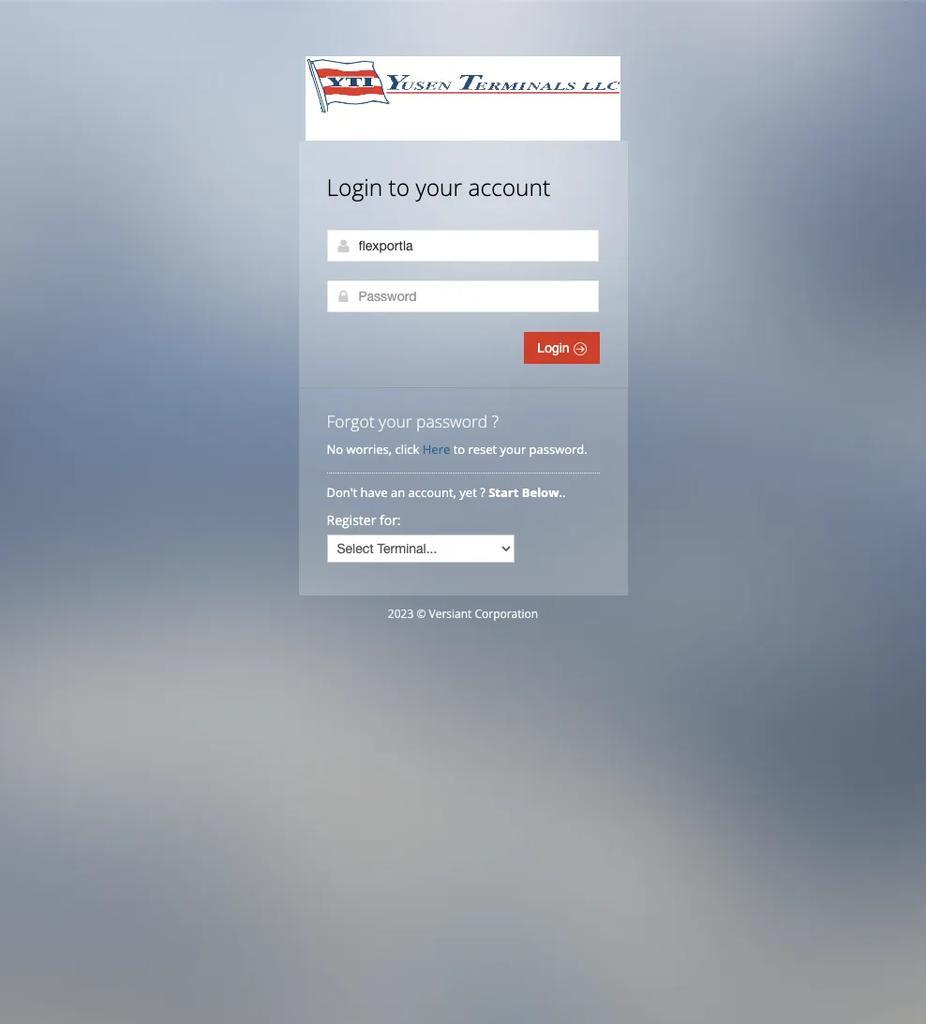 Task type: describe. For each thing, give the bounding box(es) containing it.
account,
[[408, 484, 457, 501]]

2023
[[388, 606, 414, 622]]

click
[[395, 441, 420, 458]]

.
[[563, 484, 566, 501]]

register for:
[[327, 511, 401, 529]]

user image
[[336, 238, 351, 253]]

corporation
[[475, 606, 538, 622]]

login to your account
[[327, 172, 551, 203]]

0 vertical spatial to
[[389, 172, 410, 203]]

for:
[[380, 511, 401, 529]]

lock image
[[336, 289, 351, 304]]

login for login to your account
[[327, 172, 383, 203]]

login button
[[525, 332, 600, 364]]

swapright image
[[573, 342, 587, 355]]

forgot your password ? no worries, click here to reset your password.
[[327, 410, 588, 458]]

don't have an account, yet ? start below. .
[[327, 484, 569, 501]]

account
[[468, 172, 551, 203]]

no
[[327, 441, 343, 458]]

don't
[[327, 484, 357, 501]]

versiant
[[429, 606, 472, 622]]



Task type: locate. For each thing, give the bounding box(es) containing it.
here
[[423, 441, 450, 458]]

2 horizontal spatial your
[[500, 441, 526, 458]]

reset
[[468, 441, 497, 458]]

1 horizontal spatial ?
[[492, 410, 499, 432]]

worries,
[[346, 441, 392, 458]]

Username text field
[[327, 230, 599, 262]]

0 horizontal spatial to
[[389, 172, 410, 203]]

forgot
[[327, 410, 375, 432]]

? inside forgot your password ? no worries, click here to reset your password.
[[492, 410, 499, 432]]

? up reset
[[492, 410, 499, 432]]

login for login
[[538, 340, 573, 355]]

0 horizontal spatial your
[[379, 410, 412, 432]]

0 horizontal spatial ?
[[480, 484, 486, 501]]

your up username text field
[[416, 172, 462, 203]]

your
[[416, 172, 462, 203], [379, 410, 412, 432], [500, 441, 526, 458]]

©
[[417, 606, 426, 622]]

an
[[391, 484, 405, 501]]

to inside forgot your password ? no worries, click here to reset your password.
[[454, 441, 465, 458]]

login
[[327, 172, 383, 203], [538, 340, 573, 355]]

1 vertical spatial your
[[379, 410, 412, 432]]

to right here
[[454, 441, 465, 458]]

your up click
[[379, 410, 412, 432]]

1 vertical spatial ?
[[480, 484, 486, 501]]

register
[[327, 511, 376, 529]]

password.
[[529, 441, 588, 458]]

1 horizontal spatial your
[[416, 172, 462, 203]]

have
[[361, 484, 388, 501]]

below.
[[522, 484, 563, 501]]

0 vertical spatial ?
[[492, 410, 499, 432]]

0 horizontal spatial login
[[327, 172, 383, 203]]

1 vertical spatial to
[[454, 441, 465, 458]]

to
[[389, 172, 410, 203], [454, 441, 465, 458]]

password
[[416, 410, 488, 432]]

1 vertical spatial login
[[538, 340, 573, 355]]

yet
[[460, 484, 477, 501]]

? right yet
[[480, 484, 486, 501]]

1 horizontal spatial to
[[454, 441, 465, 458]]

0 vertical spatial your
[[416, 172, 462, 203]]

2 vertical spatial your
[[500, 441, 526, 458]]

here link
[[423, 441, 450, 458]]

Password password field
[[327, 280, 599, 312]]

1 horizontal spatial login
[[538, 340, 573, 355]]

your right reset
[[500, 441, 526, 458]]

?
[[492, 410, 499, 432], [480, 484, 486, 501]]

start
[[489, 484, 519, 501]]

2023 © versiant corporation
[[388, 606, 538, 622]]

login inside button
[[538, 340, 573, 355]]

0 vertical spatial login
[[327, 172, 383, 203]]

to up username text field
[[389, 172, 410, 203]]



